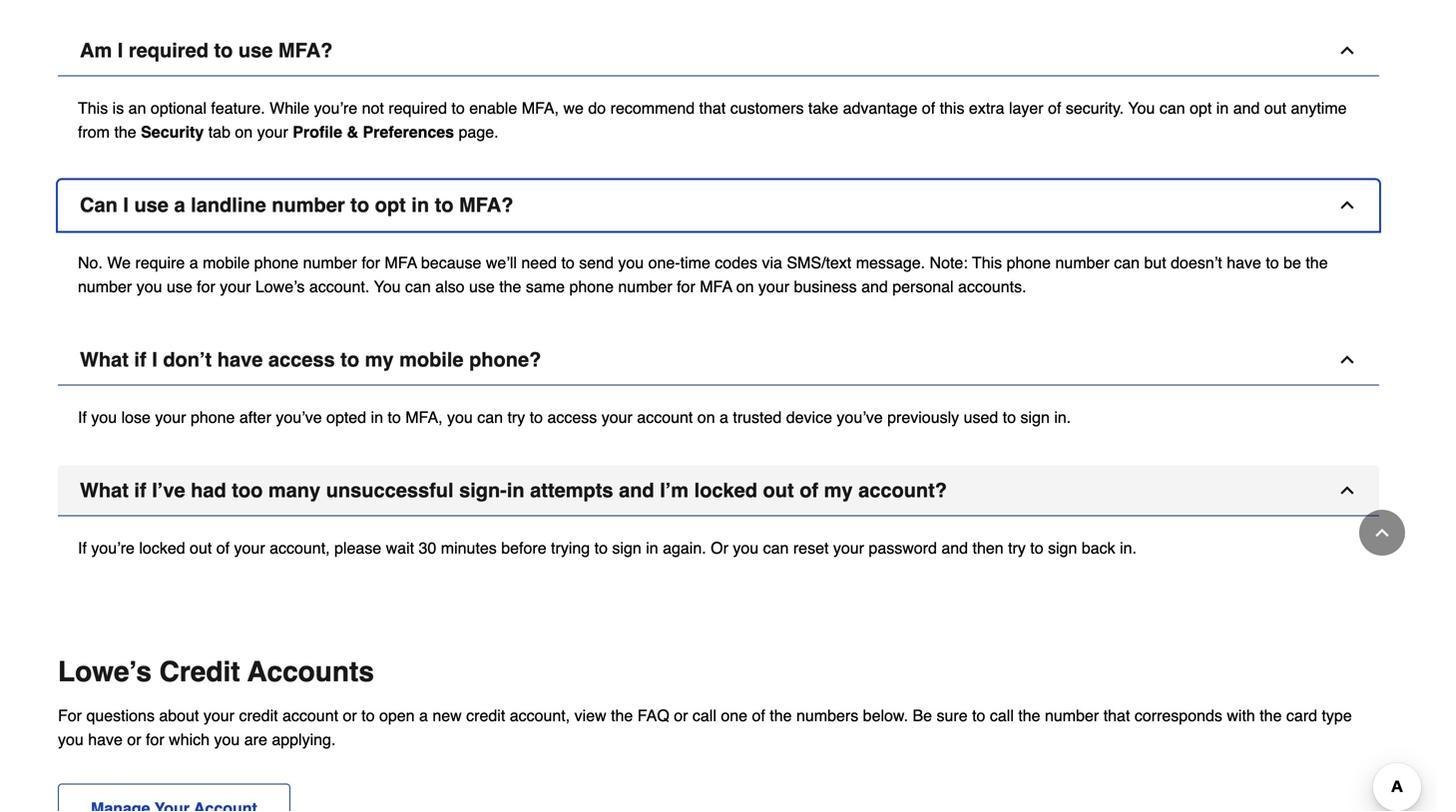 Task type: locate. For each thing, give the bounding box(es) containing it.
have down questions
[[88, 731, 123, 749]]

2 vertical spatial chevron up image
[[1373, 523, 1393, 543]]

1 horizontal spatial out
[[763, 479, 794, 502]]

the left numbers
[[770, 707, 792, 725]]

but
[[1145, 254, 1167, 272]]

1 horizontal spatial access
[[548, 408, 597, 427]]

2 vertical spatial out
[[190, 539, 212, 558]]

lowe's
[[255, 278, 305, 296], [58, 657, 152, 688]]

account?
[[859, 479, 948, 502]]

1 chevron up image from the top
[[1338, 40, 1358, 60]]

1 vertical spatial you
[[374, 278, 401, 296]]

account up i'm
[[637, 408, 693, 427]]

2 if from the top
[[134, 479, 146, 502]]

in for mfa?
[[412, 194, 429, 217]]

2 chevron up image from the top
[[1338, 195, 1358, 215]]

0 vertical spatial mfa?
[[278, 39, 333, 62]]

page.
[[459, 123, 499, 141]]

2 horizontal spatial out
[[1265, 99, 1287, 117]]

a left the new on the bottom of page
[[419, 707, 428, 725]]

sms/text
[[787, 254, 852, 272]]

your up the which at bottom left
[[204, 707, 235, 725]]

1 vertical spatial access
[[548, 408, 597, 427]]

of right one
[[752, 707, 766, 725]]

use
[[239, 39, 273, 62], [134, 194, 169, 217], [167, 278, 192, 296], [469, 278, 495, 296]]

from
[[78, 123, 110, 141]]

mfa down codes
[[700, 278, 733, 296]]

access inside button
[[268, 348, 335, 371]]

i for am
[[118, 39, 123, 62]]

mfa? up while
[[278, 39, 333, 62]]

we'll
[[486, 254, 517, 272]]

the inside the this is an optional feature. while you're not required to enable mfa, we do recommend that customers take advantage of this extra layer of security. you can opt in and out anytime from the
[[114, 123, 136, 141]]

0 vertical spatial if
[[78, 408, 87, 427]]

in.
[[1055, 408, 1072, 427], [1120, 539, 1137, 558]]

0 vertical spatial lowe's
[[255, 278, 305, 296]]

to inside the this is an optional feature. while you're not required to enable mfa, we do recommend that customers take advantage of this extra layer of security. you can opt in and out anytime from the
[[452, 99, 465, 117]]

and left i'm
[[619, 479, 655, 502]]

1 you've from the left
[[276, 408, 322, 427]]

mobile
[[203, 254, 250, 272], [399, 348, 464, 371]]

use down require
[[167, 278, 192, 296]]

in left anytime
[[1217, 99, 1229, 117]]

2 if from the top
[[78, 539, 87, 558]]

1 vertical spatial mfa
[[700, 278, 733, 296]]

mfa,
[[522, 99, 559, 117], [406, 408, 443, 427]]

i'm
[[660, 479, 689, 502]]

0 vertical spatial my
[[365, 348, 394, 371]]

mobile inside "no. we require a mobile phone number for mfa because we'll need to send you one-time codes via sms/text message. note: this phone number can but doesn't have to be the number you use for your lowe's account. you can also use the same phone number for mfa on your business and personal accounts."
[[203, 254, 250, 272]]

1 vertical spatial i
[[123, 194, 129, 217]]

0 vertical spatial mobile
[[203, 254, 250, 272]]

chevron up image
[[1338, 40, 1358, 60], [1338, 195, 1358, 215]]

to down & on the left of page
[[351, 194, 369, 217]]

you inside "no. we require a mobile phone number for mfa because we'll need to send you one-time codes via sms/text message. note: this phone number can but doesn't have to be the number you use for your lowe's account. you can also use the same phone number for mfa on your business and personal accounts."
[[374, 278, 401, 296]]

access up attempts
[[548, 408, 597, 427]]

and
[[1234, 99, 1260, 117], [862, 278, 888, 296], [619, 479, 655, 502], [942, 539, 969, 558]]

1 vertical spatial have
[[217, 348, 263, 371]]

can
[[1160, 99, 1186, 117], [1115, 254, 1140, 272], [405, 278, 431, 296], [478, 408, 503, 427], [763, 539, 789, 558]]

number inside can i use a landline number to opt in to mfa? button
[[272, 194, 345, 217]]

minutes
[[441, 539, 497, 558]]

what inside button
[[80, 479, 129, 502]]

a left the landline at the top
[[174, 194, 185, 217]]

0 vertical spatial mfa,
[[522, 99, 559, 117]]

in. right 'used'
[[1055, 408, 1072, 427]]

1 horizontal spatial account
[[637, 408, 693, 427]]

1 vertical spatial that
[[1104, 707, 1131, 725]]

recommend
[[611, 99, 695, 117]]

1 horizontal spatial call
[[990, 707, 1014, 725]]

to right then
[[1031, 539, 1044, 558]]

to up feature. in the top left of the page
[[214, 39, 233, 62]]

this up accounts.
[[973, 254, 1003, 272]]

a inside "no. we require a mobile phone number for mfa because we'll need to send you one-time codes via sms/text message. note: this phone number can but doesn't have to be the number you use for your lowe's account. you can also use the same phone number for mfa on your business and personal accounts."
[[189, 254, 198, 272]]

numbers
[[797, 707, 859, 725]]

0 horizontal spatial opt
[[375, 194, 406, 217]]

out down had in the left of the page
[[190, 539, 212, 558]]

lowe's up questions
[[58, 657, 152, 688]]

0 horizontal spatial in.
[[1055, 408, 1072, 427]]

the right the sure in the right bottom of the page
[[1019, 707, 1041, 725]]

mobile left phone?
[[399, 348, 464, 371]]

1 vertical spatial my
[[824, 479, 853, 502]]

my up opted
[[365, 348, 394, 371]]

or
[[343, 707, 357, 725], [674, 707, 688, 725], [127, 731, 141, 749]]

1 horizontal spatial locked
[[695, 479, 758, 502]]

for
[[58, 707, 82, 725]]

1 vertical spatial if
[[134, 479, 146, 502]]

if for i've
[[134, 479, 146, 502]]

lowe's left account.
[[255, 278, 305, 296]]

1 horizontal spatial this
[[973, 254, 1003, 272]]

call right the sure in the right bottom of the page
[[990, 707, 1014, 725]]

my up reset
[[824, 479, 853, 502]]

what inside button
[[80, 348, 129, 371]]

chevron up image inside what if i don't have access to my mobile phone? button
[[1338, 350, 1358, 370]]

0 horizontal spatial access
[[268, 348, 335, 371]]

0 vertical spatial locked
[[695, 479, 758, 502]]

take
[[809, 99, 839, 117]]

sign
[[1021, 408, 1050, 427], [612, 539, 642, 558], [1048, 539, 1078, 558]]

1 vertical spatial account,
[[510, 707, 570, 725]]

1 horizontal spatial mobile
[[399, 348, 464, 371]]

you inside the this is an optional feature. while you're not required to enable mfa, we do recommend that customers take advantage of this extra layer of security. you can opt in and out anytime from the
[[1129, 99, 1156, 117]]

what for what if i've had too many unsuccessful sign-in attempts and i'm locked out of my account?
[[80, 479, 129, 502]]

for down about
[[146, 731, 164, 749]]

1 vertical spatial chevron up image
[[1338, 481, 1358, 501]]

0 vertical spatial you
[[1129, 99, 1156, 117]]

0 horizontal spatial account,
[[270, 539, 330, 558]]

am
[[80, 39, 112, 62]]

if
[[78, 408, 87, 427], [78, 539, 87, 558]]

0 horizontal spatial that
[[699, 99, 726, 117]]

1 vertical spatial out
[[763, 479, 794, 502]]

0 horizontal spatial lowe's
[[58, 657, 152, 688]]

sign left back
[[1048, 539, 1078, 558]]

be
[[1284, 254, 1302, 272]]

1 vertical spatial if
[[78, 539, 87, 558]]

1 vertical spatial in.
[[1120, 539, 1137, 558]]

number inside the for questions about your credit account or to open a new credit account, view the faq or call one of the numbers below. be sure to call the number that corresponds with the card type you have or for which  you are applying.
[[1045, 707, 1100, 725]]

about
[[159, 707, 199, 725]]

1 horizontal spatial that
[[1104, 707, 1131, 725]]

0 horizontal spatial this
[[78, 99, 108, 117]]

lose
[[121, 408, 151, 427]]

1 horizontal spatial you
[[1129, 99, 1156, 117]]

have inside "no. we require a mobile phone number for mfa because we'll need to send you one-time codes via sms/text message. note: this phone number can but doesn't have to be the number you use for your lowe's account. you can also use the same phone number for mfa on your business and personal accounts."
[[1227, 254, 1262, 272]]

0 horizontal spatial credit
[[239, 707, 278, 725]]

0 horizontal spatial account
[[283, 707, 339, 725]]

phone left after
[[191, 408, 235, 427]]

0 vertical spatial access
[[268, 348, 335, 371]]

mfa left because
[[385, 254, 417, 272]]

can down phone?
[[478, 408, 503, 427]]

for
[[362, 254, 380, 272], [197, 278, 216, 296], [677, 278, 696, 296], [146, 731, 164, 749]]

in. right back
[[1120, 539, 1137, 558]]

2 horizontal spatial have
[[1227, 254, 1262, 272]]

can
[[80, 194, 118, 217]]

mfa? up we'll
[[459, 194, 514, 217]]

0 vertical spatial if
[[134, 348, 146, 371]]

0 vertical spatial in.
[[1055, 408, 1072, 427]]

0 vertical spatial i
[[118, 39, 123, 62]]

1 what from the top
[[80, 348, 129, 371]]

1 horizontal spatial you've
[[837, 408, 883, 427]]

0 vertical spatial chevron up image
[[1338, 40, 1358, 60]]

do
[[588, 99, 606, 117]]

not
[[362, 99, 384, 117]]

0 horizontal spatial required
[[129, 39, 209, 62]]

1 if from the top
[[134, 348, 146, 371]]

or right faq
[[674, 707, 688, 725]]

reset
[[794, 539, 829, 558]]

am i required to use mfa?
[[80, 39, 333, 62]]

chevron up image inside what if i've had too many unsuccessful sign-in attempts and i'm locked out of my account? button
[[1338, 481, 1358, 501]]

are
[[244, 731, 267, 749]]

mfa
[[385, 254, 417, 272], [700, 278, 733, 296]]

the
[[114, 123, 136, 141], [1306, 254, 1329, 272], [499, 278, 522, 296], [611, 707, 633, 725], [770, 707, 792, 725], [1019, 707, 1041, 725], [1260, 707, 1283, 725]]

mfa, right opted
[[406, 408, 443, 427]]

chevron up image inside the am i required to use mfa? button
[[1338, 40, 1358, 60]]

account up applying.
[[283, 707, 339, 725]]

account
[[637, 408, 693, 427], [283, 707, 339, 725]]

in inside button
[[507, 479, 525, 502]]

in inside button
[[412, 194, 429, 217]]

can right security.
[[1160, 99, 1186, 117]]

1 horizontal spatial mfa,
[[522, 99, 559, 117]]

in left attempts
[[507, 479, 525, 502]]

and down message.
[[862, 278, 888, 296]]

lowe's inside "no. we require a mobile phone number for mfa because we'll need to send you one-time codes via sms/text message. note: this phone number can but doesn't have to be the number you use for your lowe's account. you can also use the same phone number for mfa on your business and personal accounts."
[[255, 278, 305, 296]]

1 vertical spatial lowe's
[[58, 657, 152, 688]]

2 credit from the left
[[466, 707, 505, 725]]

locked down i've
[[139, 539, 185, 558]]

1 vertical spatial account
[[283, 707, 339, 725]]

via
[[762, 254, 783, 272]]

enable
[[469, 99, 517, 117]]

out left anytime
[[1265, 99, 1287, 117]]

1 if from the top
[[78, 408, 87, 427]]

if inside what if i don't have access to my mobile phone? button
[[134, 348, 146, 371]]

password
[[869, 539, 937, 558]]

out inside the this is an optional feature. while you're not required to enable mfa, we do recommend that customers take advantage of this extra layer of security. you can opt in and out anytime from the
[[1265, 99, 1287, 117]]

security tab on your profile & preferences page.
[[141, 123, 499, 141]]

1 vertical spatial mobile
[[399, 348, 464, 371]]

1 vertical spatial on
[[737, 278, 754, 296]]

chevron up image
[[1338, 350, 1358, 370], [1338, 481, 1358, 501], [1373, 523, 1393, 543]]

a right require
[[189, 254, 198, 272]]

2 what from the top
[[80, 479, 129, 502]]

feature.
[[211, 99, 265, 117]]

account, down many in the bottom of the page
[[270, 539, 330, 558]]

use inside the am i required to use mfa? button
[[239, 39, 273, 62]]

this up from
[[78, 99, 108, 117]]

this
[[940, 99, 965, 117]]

try down phone?
[[508, 408, 525, 427]]

0 vertical spatial opt
[[1190, 99, 1212, 117]]

1 horizontal spatial or
[[343, 707, 357, 725]]

0 horizontal spatial locked
[[139, 539, 185, 558]]

you down for
[[58, 731, 84, 749]]

0 vertical spatial that
[[699, 99, 726, 117]]

try right then
[[1009, 539, 1026, 558]]

have inside the for questions about your credit account or to open a new credit account, view the faq or call one of the numbers below. be sure to call the number that corresponds with the card type you have or for which  you are applying.
[[88, 731, 123, 749]]

account.
[[309, 278, 370, 296]]

required up the preferences
[[389, 99, 447, 117]]

you've right "device"
[[837, 408, 883, 427]]

that inside the for questions about your credit account or to open a new credit account, view the faq or call one of the numbers below. be sure to call the number that corresponds with the card type you have or for which  you are applying.
[[1104, 707, 1131, 725]]

0 horizontal spatial mobile
[[203, 254, 250, 272]]

or
[[711, 539, 729, 558]]

0 horizontal spatial you're
[[91, 539, 135, 558]]

to
[[214, 39, 233, 62], [452, 99, 465, 117], [351, 194, 369, 217], [435, 194, 454, 217], [562, 254, 575, 272], [1266, 254, 1280, 272], [341, 348, 360, 371], [388, 408, 401, 427], [530, 408, 543, 427], [1003, 408, 1017, 427], [595, 539, 608, 558], [1031, 539, 1044, 558], [362, 707, 375, 725], [973, 707, 986, 725]]

0 horizontal spatial mfa,
[[406, 408, 443, 427]]

that inside the this is an optional feature. while you're not required to enable mfa, we do recommend that customers take advantage of this extra layer of security. you can opt in and out anytime from the
[[699, 99, 726, 117]]

and inside the this is an optional feature. while you're not required to enable mfa, we do recommend that customers take advantage of this extra layer of security. you can opt in and out anytime from the
[[1234, 99, 1260, 117]]

chevron up image inside can i use a landline number to opt in to mfa? button
[[1338, 195, 1358, 215]]

chevron up image for can i use a landline number to opt in to mfa?
[[1338, 195, 1358, 215]]

1 vertical spatial required
[[389, 99, 447, 117]]

you're inside the this is an optional feature. while you're not required to enable mfa, we do recommend that customers take advantage of this extra layer of security. you can opt in and out anytime from the
[[314, 99, 358, 117]]

1 horizontal spatial on
[[698, 408, 715, 427]]

phone up accounts.
[[1007, 254, 1051, 272]]

applying.
[[272, 731, 336, 749]]

you right security.
[[1129, 99, 1156, 117]]

the down is
[[114, 123, 136, 141]]

credit right the new on the bottom of page
[[466, 707, 505, 725]]

1 horizontal spatial have
[[217, 348, 263, 371]]

questions
[[86, 707, 155, 725]]

this inside the this is an optional feature. while you're not required to enable mfa, we do recommend that customers take advantage of this extra layer of security. you can opt in and out anytime from the
[[78, 99, 108, 117]]

required
[[129, 39, 209, 62], [389, 99, 447, 117]]

1 horizontal spatial opt
[[1190, 99, 1212, 117]]

in right opted
[[371, 408, 383, 427]]

had
[[191, 479, 226, 502]]

if inside what if i've had too many unsuccessful sign-in attempts and i'm locked out of my account? button
[[134, 479, 146, 502]]

a
[[174, 194, 185, 217], [189, 254, 198, 272], [720, 408, 729, 427], [419, 707, 428, 725]]

no. we require a mobile phone number for mfa because we'll need to send you one-time codes via sms/text message. note: this phone number can but doesn't have to be the number you use for your lowe's account. you can also use the same phone number for mfa on your business and personal accounts.
[[78, 254, 1329, 296]]

if left i've
[[134, 479, 146, 502]]

what if i don't have access to my mobile phone? button
[[58, 335, 1380, 386]]

required up "optional"
[[129, 39, 209, 62]]

have right doesn't
[[1227, 254, 1262, 272]]

a inside the for questions about your credit account or to open a new credit account, view the faq or call one of the numbers below. be sure to call the number that corresponds with the card type you have or for which  you are applying.
[[419, 707, 428, 725]]

opt inside the this is an optional feature. while you're not required to enable mfa, we do recommend that customers take advantage of this extra layer of security. you can opt in and out anytime from the
[[1190, 99, 1212, 117]]

0 vertical spatial mfa
[[385, 254, 417, 272]]

mfa, inside the this is an optional feature. while you're not required to enable mfa, we do recommend that customers take advantage of this extra layer of security. you can opt in and out anytime from the
[[522, 99, 559, 117]]

account, left view
[[510, 707, 570, 725]]

access up opted
[[268, 348, 335, 371]]

0 horizontal spatial you've
[[276, 408, 322, 427]]

that left corresponds at right
[[1104, 707, 1131, 725]]

what left i've
[[80, 479, 129, 502]]

0 vertical spatial what
[[80, 348, 129, 371]]

i right can
[[123, 194, 129, 217]]

have right don't at the left of page
[[217, 348, 263, 371]]

1 vertical spatial try
[[1009, 539, 1026, 558]]

0 vertical spatial on
[[235, 123, 253, 141]]

1 horizontal spatial required
[[389, 99, 447, 117]]

0 vertical spatial out
[[1265, 99, 1287, 117]]

1 vertical spatial this
[[973, 254, 1003, 272]]

1 horizontal spatial you're
[[314, 99, 358, 117]]

of inside what if i've had too many unsuccessful sign-in attempts and i'm locked out of my account? button
[[800, 479, 819, 502]]

0 vertical spatial chevron up image
[[1338, 350, 1358, 370]]

or down questions
[[127, 731, 141, 749]]

you left lose
[[91, 408, 117, 427]]

2 vertical spatial have
[[88, 731, 123, 749]]

on
[[235, 123, 253, 141], [737, 278, 754, 296], [698, 408, 715, 427]]

use up feature. in the top left of the page
[[239, 39, 273, 62]]

don't
[[163, 348, 212, 371]]

and left then
[[942, 539, 969, 558]]

previously
[[888, 408, 960, 427]]

1 vertical spatial locked
[[139, 539, 185, 558]]

2 horizontal spatial on
[[737, 278, 754, 296]]

&
[[347, 123, 358, 141]]

security.
[[1066, 99, 1125, 117]]

send
[[579, 254, 614, 272]]

0 horizontal spatial or
[[127, 731, 141, 749]]

0 vertical spatial this
[[78, 99, 108, 117]]

on right the tab
[[235, 123, 253, 141]]

or left open
[[343, 707, 357, 725]]

1 vertical spatial opt
[[375, 194, 406, 217]]

your down while
[[257, 123, 288, 141]]

you've
[[276, 408, 322, 427], [837, 408, 883, 427]]

please
[[335, 539, 382, 558]]

0 vertical spatial required
[[129, 39, 209, 62]]

you
[[1129, 99, 1156, 117], [374, 278, 401, 296]]

0 horizontal spatial you
[[374, 278, 401, 296]]

mfa, left we
[[522, 99, 559, 117]]

if for what if i've had too many unsuccessful sign-in attempts and i'm locked out of my account?
[[78, 539, 87, 558]]

call left one
[[693, 707, 717, 725]]

you right account.
[[374, 278, 401, 296]]

of down had in the left of the page
[[216, 539, 230, 558]]

1 horizontal spatial lowe's
[[255, 278, 305, 296]]

1 horizontal spatial mfa?
[[459, 194, 514, 217]]

you down phone?
[[447, 408, 473, 427]]

phone
[[254, 254, 299, 272], [1007, 254, 1051, 272], [570, 278, 614, 296], [191, 408, 235, 427]]

1 horizontal spatial in.
[[1120, 539, 1137, 558]]

0 horizontal spatial out
[[190, 539, 212, 558]]

0 vertical spatial you're
[[314, 99, 358, 117]]

1 vertical spatial what
[[80, 479, 129, 502]]

0 vertical spatial try
[[508, 408, 525, 427]]

out
[[1265, 99, 1287, 117], [763, 479, 794, 502], [190, 539, 212, 558]]

in
[[1217, 99, 1229, 117], [412, 194, 429, 217], [371, 408, 383, 427], [507, 479, 525, 502], [646, 539, 659, 558]]

try
[[508, 408, 525, 427], [1009, 539, 1026, 558]]

you right or
[[733, 539, 759, 558]]

on inside "no. we require a mobile phone number for mfa because we'll need to send you one-time codes via sms/text message. note: this phone number can but doesn't have to be the number you use for your lowe's account. you can also use the same phone number for mfa on your business and personal accounts."
[[737, 278, 754, 296]]



Task type: vqa. For each thing, say whether or not it's contained in the screenshot.
the rightmost MFA?
yes



Task type: describe. For each thing, give the bounding box(es) containing it.
you left are
[[214, 731, 240, 749]]

in left again.
[[646, 539, 659, 558]]

to left open
[[362, 707, 375, 725]]

accounts.
[[959, 278, 1027, 296]]

optional
[[151, 99, 207, 117]]

if for i
[[134, 348, 146, 371]]

too
[[232, 479, 263, 502]]

also
[[436, 278, 465, 296]]

card
[[1287, 707, 1318, 725]]

attempts
[[530, 479, 614, 502]]

if you're locked out of your account, please wait 30 minutes before trying to sign in again. or you can reset your password and then try to sign back in.
[[78, 539, 1137, 558]]

customers
[[731, 99, 804, 117]]

trying
[[551, 539, 590, 558]]

1 vertical spatial you're
[[91, 539, 135, 558]]

what if i've had too many unsuccessful sign-in attempts and i'm locked out of my account? button
[[58, 466, 1380, 517]]

for questions about your credit account or to open a new credit account, view the faq or call one of the numbers below. be sure to call the number that corresponds with the card type you have or for which  you are applying.
[[58, 707, 1353, 749]]

your down via on the right
[[759, 278, 790, 296]]

sign-
[[459, 479, 507, 502]]

opt inside button
[[375, 194, 406, 217]]

2 vertical spatial i
[[152, 348, 158, 371]]

extra
[[969, 99, 1005, 117]]

accounts
[[247, 657, 374, 688]]

which
[[169, 731, 210, 749]]

required inside button
[[129, 39, 209, 62]]

chevron up image for what if i've had too many unsuccessful sign-in attempts and i'm locked out of my account?
[[1338, 481, 1358, 501]]

landline
[[191, 194, 266, 217]]

can left reset
[[763, 539, 789, 558]]

advantage
[[843, 99, 918, 117]]

type
[[1322, 707, 1353, 725]]

phone down send
[[570, 278, 614, 296]]

same
[[526, 278, 565, 296]]

a left trusted
[[720, 408, 729, 427]]

my inside button
[[824, 479, 853, 502]]

after
[[240, 408, 271, 427]]

if for what if i don't have access to my mobile phone?
[[78, 408, 87, 427]]

open
[[379, 707, 415, 725]]

require
[[135, 254, 185, 272]]

i've
[[152, 479, 185, 502]]

the right be
[[1306, 254, 1329, 272]]

1 call from the left
[[693, 707, 717, 725]]

used
[[964, 408, 999, 427]]

out inside button
[[763, 479, 794, 502]]

corresponds
[[1135, 707, 1223, 725]]

and inside button
[[619, 479, 655, 502]]

1 credit from the left
[[239, 707, 278, 725]]

mobile inside button
[[399, 348, 464, 371]]

codes
[[715, 254, 758, 272]]

a inside button
[[174, 194, 185, 217]]

for up don't at the left of page
[[197, 278, 216, 296]]

i for can
[[123, 194, 129, 217]]

required inside the this is an optional feature. while you're not required to enable mfa, we do recommend that customers take advantage of this extra layer of security. you can opt in and out anytime from the
[[389, 99, 447, 117]]

to right trying
[[595, 539, 608, 558]]

can inside the this is an optional feature. while you're not required to enable mfa, we do recommend that customers take advantage of this extra layer of security. you can opt in and out anytime from the
[[1160, 99, 1186, 117]]

need
[[522, 254, 557, 272]]

use inside can i use a landline number to opt in to mfa? button
[[134, 194, 169, 217]]

scroll to top element
[[1360, 510, 1406, 556]]

to right opted
[[388, 408, 401, 427]]

to left send
[[562, 254, 575, 272]]

this inside "no. we require a mobile phone number for mfa because we'll need to send you one-time codes via sms/text message. note: this phone number can but doesn't have to be the number you use for your lowe's account. you can also use the same phone number for mfa on your business and personal accounts."
[[973, 254, 1003, 272]]

you down require
[[136, 278, 162, 296]]

before
[[501, 539, 547, 558]]

lowe's credit accounts
[[58, 657, 374, 688]]

is
[[113, 99, 124, 117]]

this is an optional feature. while you're not required to enable mfa, we do recommend that customers take advantage of this extra layer of security. you can opt in and out anytime from the
[[78, 99, 1347, 141]]

to left be
[[1266, 254, 1280, 272]]

30
[[419, 539, 437, 558]]

chevron up image for am i required to use mfa?
[[1338, 40, 1358, 60]]

one
[[721, 707, 748, 725]]

your up attempts
[[602, 408, 633, 427]]

0 horizontal spatial mfa?
[[278, 39, 333, 62]]

0 horizontal spatial on
[[235, 123, 253, 141]]

to right the sure in the right bottom of the page
[[973, 707, 986, 725]]

to down phone?
[[530, 408, 543, 427]]

your right lose
[[155, 408, 186, 427]]

1 vertical spatial mfa?
[[459, 194, 514, 217]]

1 vertical spatial mfa,
[[406, 408, 443, 427]]

message.
[[856, 254, 926, 272]]

what if i don't have access to my mobile phone?
[[80, 348, 541, 371]]

because
[[421, 254, 482, 272]]

1 horizontal spatial mfa
[[700, 278, 733, 296]]

can i use a landline number to opt in to mfa?
[[80, 194, 514, 217]]

back
[[1082, 539, 1116, 558]]

credit
[[159, 657, 240, 688]]

business
[[794, 278, 857, 296]]

preferences
[[363, 123, 454, 141]]

of right "layer"
[[1048, 99, 1062, 117]]

no.
[[78, 254, 103, 272]]

below.
[[863, 707, 909, 725]]

of left this in the right of the page
[[922, 99, 936, 117]]

in for mfa,
[[371, 408, 383, 427]]

with
[[1227, 707, 1256, 725]]

sign right 'used'
[[1021, 408, 1050, 427]]

account inside the for questions about your credit account or to open a new credit account, view the faq or call one of the numbers below. be sure to call the number that corresponds with the card type you have or for which  you are applying.
[[283, 707, 339, 725]]

faq
[[638, 707, 670, 725]]

tab
[[208, 123, 231, 141]]

chevron up image for what if i don't have access to my mobile phone?
[[1338, 350, 1358, 370]]

for up account.
[[362, 254, 380, 272]]

the right with
[[1260, 707, 1283, 725]]

in inside the this is an optional feature. while you're not required to enable mfa, we do recommend that customers take advantage of this extra layer of security. you can opt in and out anytime from the
[[1217, 99, 1229, 117]]

can left "but"
[[1115, 254, 1140, 272]]

trusted
[[733, 408, 782, 427]]

device
[[787, 408, 833, 427]]

0 horizontal spatial mfa
[[385, 254, 417, 272]]

use down we'll
[[469, 278, 495, 296]]

the down we'll
[[499, 278, 522, 296]]

doesn't
[[1171, 254, 1223, 272]]

for down time
[[677, 278, 696, 296]]

0 vertical spatial account,
[[270, 539, 330, 558]]

if you lose your phone after you've opted in to mfa, you can try to access your account on a trusted device you've previously used to sign in.
[[78, 408, 1072, 427]]

an
[[128, 99, 146, 117]]

the right view
[[611, 707, 633, 725]]

2 vertical spatial on
[[698, 408, 715, 427]]

am i required to use mfa? button
[[58, 25, 1380, 76]]

we
[[107, 254, 131, 272]]

your inside the for questions about your credit account or to open a new credit account, view the faq or call one of the numbers below. be sure to call the number that corresponds with the card type you have or for which  you are applying.
[[204, 707, 235, 725]]

then
[[973, 539, 1004, 558]]

0 vertical spatial account
[[637, 408, 693, 427]]

can i use a landline number to opt in to mfa? button
[[58, 180, 1380, 231]]

opted
[[327, 408, 367, 427]]

in for and
[[507, 479, 525, 502]]

account, inside the for questions about your credit account or to open a new credit account, view the faq or call one of the numbers below. be sure to call the number that corresponds with the card type you have or for which  you are applying.
[[510, 707, 570, 725]]

can left also
[[405, 278, 431, 296]]

to up because
[[435, 194, 454, 217]]

to up opted
[[341, 348, 360, 371]]

while
[[270, 99, 310, 117]]

layer
[[1009, 99, 1044, 117]]

have inside button
[[217, 348, 263, 371]]

your down the landline at the top
[[220, 278, 251, 296]]

be
[[913, 707, 933, 725]]

what for what if i don't have access to my mobile phone?
[[80, 348, 129, 371]]

one-
[[649, 254, 681, 272]]

for inside the for questions about your credit account or to open a new credit account, view the faq or call one of the numbers below. be sure to call the number that corresponds with the card type you have or for which  you are applying.
[[146, 731, 164, 749]]

we
[[564, 99, 584, 117]]

you left one-
[[618, 254, 644, 272]]

your down too
[[234, 539, 265, 558]]

of inside the for questions about your credit account or to open a new credit account, view the faq or call one of the numbers below. be sure to call the number that corresponds with the card type you have or for which  you are applying.
[[752, 707, 766, 725]]

2 horizontal spatial or
[[674, 707, 688, 725]]

wait
[[386, 539, 414, 558]]

personal
[[893, 278, 954, 296]]

locked inside button
[[695, 479, 758, 502]]

1 horizontal spatial try
[[1009, 539, 1026, 558]]

my inside button
[[365, 348, 394, 371]]

sure
[[937, 707, 968, 725]]

2 you've from the left
[[837, 408, 883, 427]]

new
[[433, 707, 462, 725]]

security
[[141, 123, 204, 141]]

phone?
[[469, 348, 541, 371]]

phone down can i use a landline number to opt in to mfa?
[[254, 254, 299, 272]]

your right reset
[[834, 539, 865, 558]]

sign right trying
[[612, 539, 642, 558]]

2 call from the left
[[990, 707, 1014, 725]]

chevron up image inside 'scroll to top' element
[[1373, 523, 1393, 543]]

many
[[268, 479, 321, 502]]

to right 'used'
[[1003, 408, 1017, 427]]

note:
[[930, 254, 968, 272]]

profile
[[293, 123, 342, 141]]

and inside "no. we require a mobile phone number for mfa because we'll need to send you one-time codes via sms/text message. note: this phone number can but doesn't have to be the number you use for your lowe's account. you can also use the same phone number for mfa on your business and personal accounts."
[[862, 278, 888, 296]]



